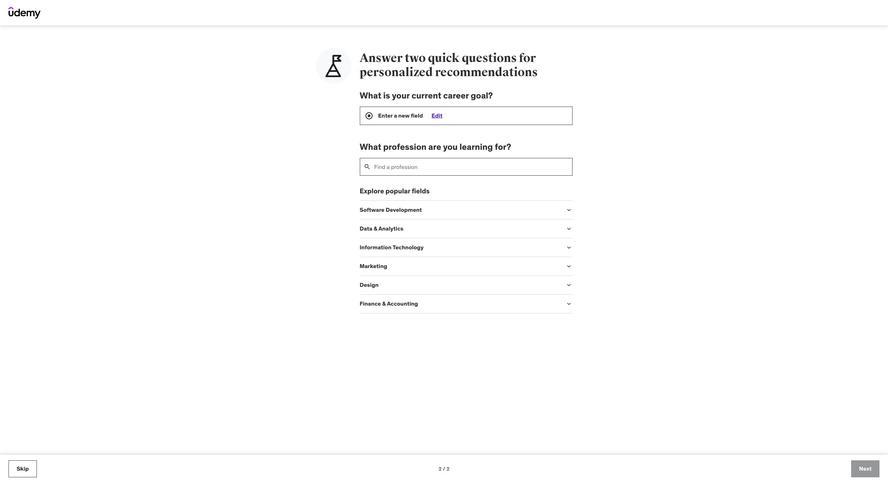 Task type: describe. For each thing, give the bounding box(es) containing it.
current
[[412, 90, 442, 101]]

small image for data & analytics
[[566, 226, 573, 233]]

data
[[360, 225, 373, 232]]

information
[[360, 244, 392, 251]]

2 2 from the left
[[447, 466, 450, 473]]

your
[[392, 90, 410, 101]]

recommendations
[[435, 65, 538, 80]]

for?
[[495, 141, 511, 152]]

data & analytics
[[360, 225, 404, 232]]

2 / 2
[[439, 466, 450, 473]]

answer
[[360, 51, 403, 66]]

small image for marketing
[[566, 263, 573, 270]]

/
[[443, 466, 446, 473]]

& for analytics
[[374, 225, 377, 232]]

new
[[399, 112, 410, 119]]

software
[[360, 207, 385, 214]]

marketing
[[360, 263, 387, 270]]

explore
[[360, 187, 384, 195]]

Find a profession text field
[[374, 158, 572, 175]]

information technology button
[[360, 244, 560, 251]]

questions
[[462, 51, 517, 66]]

for
[[519, 51, 536, 66]]

design button
[[360, 282, 560, 289]]

edit
[[432, 112, 443, 119]]

career
[[443, 90, 469, 101]]

software development button
[[360, 207, 560, 214]]

finance & accounting button
[[360, 301, 560, 308]]

analytics
[[379, 225, 404, 232]]

accounting
[[387, 301, 418, 308]]

two
[[405, 51, 426, 66]]

skip
[[17, 466, 29, 473]]

explore popular fields
[[360, 187, 430, 195]]

you
[[443, 141, 458, 152]]

personalized
[[360, 65, 433, 80]]

data & analytics button
[[360, 225, 560, 233]]

popular
[[386, 187, 410, 195]]

next button
[[852, 461, 880, 478]]



Task type: locate. For each thing, give the bounding box(es) containing it.
what for what profession are you learning for?
[[360, 141, 382, 152]]

& right finance in the bottom left of the page
[[382, 301, 386, 308]]

fields
[[412, 187, 430, 195]]

3 small image from the top
[[566, 263, 573, 270]]

design
[[360, 282, 379, 289]]

small image
[[566, 245, 573, 252], [566, 282, 573, 289]]

a
[[394, 112, 397, 119]]

marketing button
[[360, 263, 560, 270]]

2 small image from the top
[[566, 282, 573, 289]]

1 2 from the left
[[439, 466, 442, 473]]

finance
[[360, 301, 381, 308]]

1 vertical spatial &
[[382, 301, 386, 308]]

are
[[429, 141, 441, 152]]

1 small image from the top
[[566, 207, 573, 214]]

what left is
[[360, 90, 382, 101]]

1 what from the top
[[360, 90, 382, 101]]

is
[[383, 90, 390, 101]]

0 horizontal spatial 2
[[439, 466, 442, 473]]

goal?
[[471, 90, 493, 101]]

&
[[374, 225, 377, 232], [382, 301, 386, 308]]

2 left /
[[439, 466, 442, 473]]

development
[[386, 207, 422, 214]]

technology
[[393, 244, 424, 251]]

answer two quick questions for personalized recommendations
[[360, 51, 538, 80]]

next
[[860, 466, 872, 473]]

4 small image from the top
[[566, 301, 573, 308]]

2 right /
[[447, 466, 450, 473]]

what profession are you learning for?
[[360, 141, 511, 152]]

1 vertical spatial small image
[[566, 282, 573, 289]]

0 vertical spatial small image
[[566, 245, 573, 252]]

udemy image
[[9, 7, 41, 19]]

& for accounting
[[382, 301, 386, 308]]

quick
[[428, 51, 460, 66]]

2 small image from the top
[[566, 226, 573, 233]]

1 vertical spatial what
[[360, 141, 382, 152]]

0 horizontal spatial &
[[374, 225, 377, 232]]

what is your current career goal?
[[360, 90, 493, 101]]

what
[[360, 90, 382, 101], [360, 141, 382, 152]]

2 what from the top
[[360, 141, 382, 152]]

small image for software development
[[566, 207, 573, 214]]

what up submit search image
[[360, 141, 382, 152]]

learning
[[460, 141, 493, 152]]

profession
[[383, 141, 427, 152]]

2
[[439, 466, 442, 473], [447, 466, 450, 473]]

small image for design
[[566, 282, 573, 289]]

small image for information technology
[[566, 245, 573, 252]]

finance & accounting
[[360, 301, 418, 308]]

1 horizontal spatial &
[[382, 301, 386, 308]]

field
[[411, 112, 423, 119]]

software development
[[360, 207, 422, 214]]

what for what is your current career goal?
[[360, 90, 382, 101]]

skip link
[[9, 461, 37, 478]]

0 vertical spatial &
[[374, 225, 377, 232]]

0 vertical spatial what
[[360, 90, 382, 101]]

1 small image from the top
[[566, 245, 573, 252]]

small image for finance & accounting
[[566, 301, 573, 308]]

information technology
[[360, 244, 424, 251]]

small image
[[566, 207, 573, 214], [566, 226, 573, 233], [566, 263, 573, 270], [566, 301, 573, 308]]

enter
[[378, 112, 393, 119]]

submit search image
[[364, 163, 371, 170]]

1 horizontal spatial 2
[[447, 466, 450, 473]]

edit button
[[432, 112, 443, 119]]

enter a new field
[[378, 112, 423, 119]]

& right data
[[374, 225, 377, 232]]



Task type: vqa. For each thing, say whether or not it's contained in the screenshot.
5th Cell from the bottom's Personal Transformation link's Popular in Personal Transformation
no



